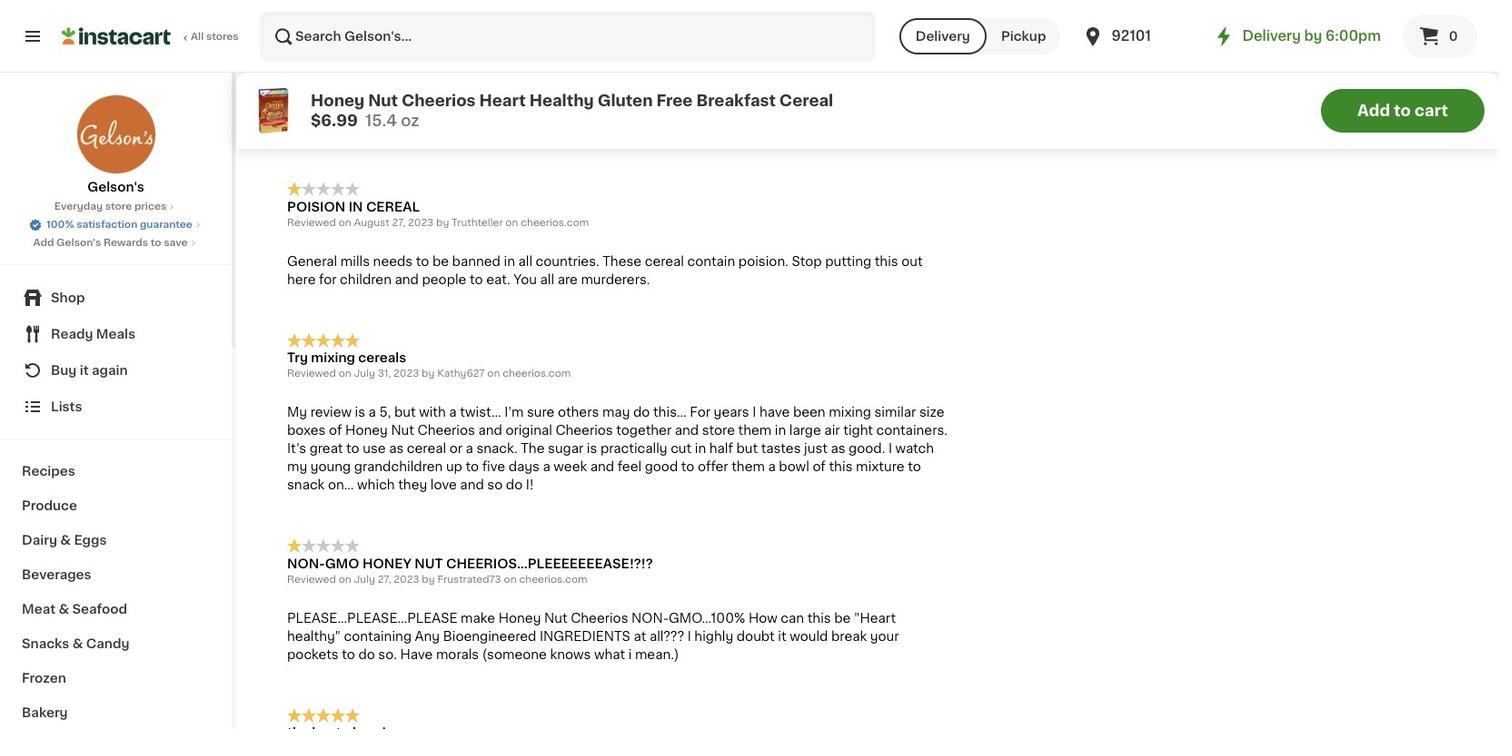 Task type: describe. For each thing, give the bounding box(es) containing it.
countries.
[[536, 255, 600, 268]]

these
[[603, 255, 642, 268]]

it inside please...please...please make honey nut cheerios non-gmo...100%  how can this be "heart healthy"   containing any bioengineered ingredients at all???  i highly doubt it would break your pockets to do so. have morals (someone knows what i mean.)
[[778, 630, 787, 643]]

delivery by 6:00pm
[[1243, 29, 1382, 43]]

meat
[[22, 604, 55, 616]]

people inside general mills needs to be banned in all countries. these cereal contain poision.  stop putting this out here for children and people to eat. you all are murderers.
[[422, 273, 467, 286]]

knows
[[550, 649, 591, 661]]

bioengineered
[[443, 630, 537, 643]]

and up snack.
[[479, 425, 503, 437]]

non-gmo honey nut cheerios...pleeeeeeease!?!? reviewed on july 27, 2023 by frustrated73 on cheerios.com
[[287, 558, 653, 585]]

1 we from the left
[[439, 68, 457, 80]]

boxes
[[287, 425, 326, 437]]

here
[[287, 273, 316, 286]]

this inside my review is a 5, but with a twist... i'm sure others may do this... for years i have been mixing similar size boxes of honey nut cheerios and original cheerios together and store them in large air tight containers. it's great to use as cereal or a snack. the sugar is practically cut in half but tastes just as good. i watch my young grandchildren up to five days a week and feel good to offer them a bowl of this mixture to snack on... which they love and so do i!
[[829, 461, 853, 474]]

cereal
[[780, 94, 834, 108]]

general
[[287, 255, 337, 268]]

reviewed for poision
[[287, 218, 336, 228]]

2 vertical spatial but
[[737, 443, 758, 456]]

1 horizontal spatial you
[[528, 68, 552, 80]]

2 horizontal spatial you
[[734, 122, 758, 135]]

mixture
[[856, 461, 905, 474]]

honey
[[363, 558, 412, 570]]

in right disappointed at top
[[847, 68, 858, 80]]

nut
[[415, 558, 443, 570]]

save
[[164, 238, 188, 248]]

store inside my review is a 5, but with a twist... i'm sure others may do this... for years i have been mixing similar size boxes of honey nut cheerios and original cheerios together and store them in large air tight containers. it's great to use as cereal or a snack. the sugar is practically cut in half but tastes just as good. i watch my young grandchildren up to five days a week and feel good to offer them a bowl of this mixture to snack on... which they love and so do i!
[[702, 425, 735, 437]]

large
[[790, 425, 822, 437]]

rewards
[[104, 238, 148, 248]]

shop
[[51, 292, 85, 305]]

and up cut
[[675, 425, 699, 437]]

dairy & eggs
[[22, 534, 107, 547]]

cheerios inside honey nut cheerios heart healthy gluten free breakfast cereal $6.99 15.4 oz
[[402, 94, 476, 108]]

to down cut
[[682, 461, 695, 474]]

to left save
[[151, 238, 161, 248]]

on right kathy627 on the left
[[488, 369, 500, 379]]

in up tastes
[[775, 425, 786, 437]]

putting
[[826, 255, 872, 268]]

half
[[710, 443, 734, 456]]

great
[[310, 443, 343, 456]]

give
[[374, 104, 401, 117]]

meat & seafood link
[[11, 593, 221, 627]]

recipes link
[[11, 454, 221, 489]]

so inside my review is a 5, but with a twist... i'm sure others may do this... for years i have been mixing similar size boxes of honey nut cheerios and original cheerios together and store them in large air tight containers. it's great to use as cereal or a snack. the sugar is practically cut in half but tastes just as good. i watch my young grandchildren up to five days a week and feel good to offer them a bowl of this mixture to snack on... which they love and so do i!
[[488, 479, 503, 492]]

cereal inside the 'your cereal is tasty, but we are letting you know that we as consumers are disappointed in your high amounts of weed killer in your products. if it is there, put it in the ingredients list so people know the risk. it is known to give people cancer. please don't try to hide this: take responsibility and make a change. maybe offer an organic option if you cannot change all recipes. thank you for listening.'
[[319, 68, 358, 80]]

0 vertical spatial know
[[556, 68, 589, 80]]

poision in cereal reviewed on august 27, 2023 by truthteller on cheerios.com
[[287, 201, 589, 228]]

would
[[790, 630, 828, 643]]

can
[[781, 612, 805, 625]]

amounts
[[287, 86, 343, 99]]

this...
[[654, 407, 687, 419]]

it right "put"
[[648, 86, 656, 99]]

dairy & eggs link
[[11, 524, 221, 558]]

it
[[287, 104, 296, 117]]

28,
[[392, 30, 408, 40]]

2 the from the left
[[899, 86, 920, 99]]

there,
[[583, 86, 620, 99]]

to right up
[[466, 461, 479, 474]]

1 horizontal spatial know
[[862, 86, 896, 99]]

is right the it on the left top of page
[[299, 104, 310, 117]]

nut inside please...please...please make honey nut cheerios non-gmo...100%  how can this be "heart healthy"   containing any bioengineered ingredients at all???  i highly doubt it would break your pockets to do so. have morals (someone knows what i mean.)
[[545, 612, 568, 625]]

week
[[554, 461, 587, 474]]

produce link
[[11, 489, 221, 524]]

to inside button
[[1395, 104, 1412, 118]]

morals
[[436, 649, 479, 661]]

watch
[[896, 443, 935, 456]]

2023 for cereal
[[408, 218, 434, 228]]

by inside poision in cereal reviewed on august 27, 2023 by truthteller on cheerios.com
[[436, 218, 449, 228]]

it's
[[287, 443, 306, 456]]

non- inside non-gmo honey nut cheerios...pleeeeeeease!?!? reviewed on july 27, 2023 by frustrated73 on cheerios.com
[[287, 558, 325, 570]]

for inside the 'your cereal is tasty, but we are letting you know that we as consumers are disappointed in your high amounts of weed killer in your products. if it is there, put it in the ingredients list so people know the risk. it is known to give people cancer. please don't try to hide this: take responsibility and make a change. maybe offer an organic option if you cannot change all recipes. thank you for listening.'
[[761, 122, 779, 135]]

is up weed
[[361, 68, 372, 80]]

0 vertical spatial people
[[814, 86, 859, 99]]

cheerios.com inside try mixing cereals reviewed on july 31, 2023 by kathy627 on cheerios.com
[[503, 369, 571, 379]]

2 horizontal spatial i
[[889, 443, 893, 456]]

is right sugar
[[587, 443, 598, 456]]

on right frustrated73
[[504, 575, 517, 585]]

cheerios inside please...please...please make honey nut cheerios non-gmo...100%  how can this be "heart healthy"   containing any bioengineered ingredients at all???  i highly doubt it would break your pockets to do so. have morals (someone knows what i mean.)
[[571, 612, 629, 625]]

frustrated73
[[438, 575, 502, 585]]

to down the banned
[[470, 273, 483, 286]]

similar
[[875, 407, 917, 419]]

1 horizontal spatial i
[[753, 407, 757, 419]]

cheerios.com inside non-gmo honey nut cheerios...pleeeeeeease!?!? reviewed on july 27, 2023 by frustrated73 on cheerios.com
[[519, 575, 588, 585]]

delivery for delivery by 6:00pm
[[1243, 29, 1302, 43]]

nut inside my review is a 5, but with a twist... i'm sure others may do this... for years i have been mixing similar size boxes of honey nut cheerios and original cheerios together and store them in large air tight containers. it's great to use as cereal or a snack. the sugar is practically cut in half but tastes just as good. i watch my young grandchildren up to five days a week and feel good to offer them a bowl of this mixture to snack on... which they love and so do i!
[[391, 425, 415, 437]]

don't
[[548, 104, 581, 117]]

in up this:
[[659, 86, 671, 99]]

on right truthteller
[[506, 218, 518, 228]]

on down in
[[339, 218, 351, 228]]

truthteller
[[452, 218, 503, 228]]

reviewed for offer
[[287, 30, 336, 40]]

of inside the 'your cereal is tasty, but we are letting you know that we as consumers are disappointed in your high amounts of weed killer in your products. if it is there, put it in the ingredients list so people know the risk. it is known to give people cancer. please don't try to hide this: take responsibility and make a change. maybe offer an organic option if you cannot change all recipes. thank you for listening.'
[[346, 86, 360, 99]]

ingredients
[[540, 630, 631, 643]]

cheerios.com inside poision in cereal reviewed on august 27, 2023 by truthteller on cheerios.com
[[521, 218, 589, 228]]

to up an
[[358, 104, 371, 117]]

cheerios up or
[[418, 425, 475, 437]]

review
[[311, 407, 352, 419]]

be inside please...please...please make honey nut cheerios non-gmo...100%  how can this be "heart healthy"   containing any bioengineered ingredients at all???  i highly doubt it would break your pockets to do so. have morals (someone knows what i mean.)
[[835, 612, 851, 625]]

in right cut
[[695, 443, 706, 456]]

breakfast
[[697, 94, 776, 108]]

in inside general mills needs to be banned in all countries. these cereal contain poision.  stop putting this out here for children and people to eat. you all are murderers.
[[504, 255, 515, 268]]

0 horizontal spatial you
[[495, 122, 519, 135]]

frozen link
[[11, 662, 221, 696]]

offer organic options reviewed on august 28, 2023 on cheerios.com
[[287, 13, 522, 40]]

for inside general mills needs to be banned in all countries. these cereal contain poision.  stop putting this out here for children and people to eat. you all are murderers.
[[319, 273, 337, 286]]

0 vertical spatial your
[[861, 68, 890, 80]]

cereal inside my review is a 5, but with a twist... i'm sure others may do this... for years i have been mixing similar size boxes of honey nut cheerios and original cheerios together and store them in large air tight containers. it's great to use as cereal or a snack. the sugar is practically cut in half but tastes just as good. i watch my young grandchildren up to five days a week and feel good to offer them a bowl of this mixture to snack on... which they love and so do i!
[[407, 443, 446, 456]]

on down organic
[[339, 30, 351, 40]]

option
[[439, 122, 480, 135]]

tasty,
[[375, 68, 411, 80]]

july inside non-gmo honey nut cheerios...pleeeeeeease!?!? reviewed on july 27, 2023 by frustrated73 on cheerios.com
[[354, 575, 375, 585]]

reviewed for try
[[287, 369, 336, 379]]

to inside please...please...please make honey nut cheerios non-gmo...100%  how can this be "heart healthy"   containing any bioengineered ingredients at all???  i highly doubt it would break your pockets to do so. have morals (someone knows what i mean.)
[[342, 649, 355, 661]]

murderers.
[[581, 273, 650, 286]]

to right needs
[[416, 255, 429, 268]]

everyday store prices link
[[54, 200, 178, 215]]

young
[[311, 461, 351, 474]]

all inside the 'your cereal is tasty, but we are letting you know that we as consumers are disappointed in your high amounts of weed killer in your products. if it is there, put it in the ingredients list so people know the risk. it is known to give people cancer. please don't try to hide this: take responsibility and make a change. maybe offer an organic option if you cannot change all recipes. thank you for listening.'
[[621, 122, 635, 135]]

may
[[603, 407, 630, 419]]

ready meals
[[51, 328, 135, 341]]

and left feel
[[591, 461, 615, 474]]

1 the from the left
[[674, 86, 695, 99]]

twist...
[[460, 407, 501, 419]]

to right try
[[605, 104, 619, 117]]

bakery
[[22, 707, 68, 720]]

good
[[645, 461, 678, 474]]

try
[[584, 104, 602, 117]]

$6.99
[[311, 114, 358, 128]]

0 vertical spatial gelson's
[[87, 181, 144, 194]]

poision
[[287, 201, 346, 213]]

this inside general mills needs to be banned in all countries. these cereal contain poision.  stop putting this out here for children and people to eat. you all are murderers.
[[875, 255, 899, 268]]

in
[[349, 201, 363, 213]]

by inside try mixing cereals reviewed on july 31, 2023 by kathy627 on cheerios.com
[[422, 369, 435, 379]]

2 we from the left
[[622, 68, 640, 80]]

1 vertical spatial them
[[732, 461, 765, 474]]

containers.
[[877, 425, 948, 437]]

2023 inside non-gmo honey nut cheerios...pleeeeeeease!?!? reviewed on july 27, 2023 by frustrated73 on cheerios.com
[[394, 575, 420, 585]]

eggs
[[74, 534, 107, 547]]

please...please...please make honey nut cheerios non-gmo...100%  how can this be "heart healthy"   containing any bioengineered ingredients at all???  i highly doubt it would break your pockets to do so. have morals (someone knows what i mean.)
[[287, 612, 900, 661]]

delivery for delivery
[[916, 30, 971, 43]]

& for dairy
[[60, 534, 71, 547]]

use
[[363, 443, 386, 456]]

meals
[[96, 328, 135, 341]]

are inside general mills needs to be banned in all countries. these cereal contain poision.  stop putting this out here for children and people to eat. you all are murderers.
[[558, 273, 578, 286]]

risk.
[[923, 86, 949, 99]]

you
[[514, 273, 537, 286]]

0 horizontal spatial of
[[329, 425, 342, 437]]

again
[[92, 365, 128, 377]]

make inside the 'your cereal is tasty, but we are letting you know that we as consumers are disappointed in your high amounts of weed killer in your products. if it is there, put it in the ingredients list so people know the risk. it is known to give people cancer. please don't try to hide this: take responsibility and make a change. maybe offer an organic option if you cannot change all recipes. thank you for listening.'
[[831, 104, 865, 117]]

0 horizontal spatial as
[[389, 443, 404, 456]]

delivery by 6:00pm link
[[1214, 25, 1382, 47]]

31,
[[378, 369, 391, 379]]

so.
[[378, 649, 397, 661]]

is up don't
[[569, 86, 579, 99]]

92101
[[1112, 29, 1152, 43]]

eat.
[[486, 273, 511, 286]]

i'm
[[505, 407, 524, 419]]

0
[[1450, 30, 1459, 43]]

out
[[902, 255, 923, 268]]

have
[[400, 649, 433, 661]]

a right the days
[[543, 461, 551, 474]]

kathy627
[[437, 369, 485, 379]]

a right with
[[449, 407, 457, 419]]

0 horizontal spatial all
[[519, 255, 533, 268]]

responsibility
[[714, 104, 800, 117]]

0 vertical spatial store
[[105, 202, 132, 212]]



Task type: vqa. For each thing, say whether or not it's contained in the screenshot.
mean.)
yes



Task type: locate. For each thing, give the bounding box(es) containing it.
sugar
[[548, 443, 584, 456]]

2 horizontal spatial as
[[831, 443, 846, 456]]

add left cart
[[1358, 104, 1391, 118]]

by inside non-gmo honey nut cheerios...pleeeeeeease!?!? reviewed on july 27, 2023 by frustrated73 on cheerios.com
[[422, 575, 435, 585]]

make up bioengineered
[[461, 612, 496, 625]]

reviewed down gmo at bottom
[[287, 575, 336, 585]]

honey inside my review is a 5, but with a twist... i'm sure others may do this... for years i have been mixing similar size boxes of honey nut cheerios and original cheerios together and store them in large air tight containers. it's great to use as cereal or a snack. the sugar is practically cut in half but tastes just as good. i watch my young grandchildren up to five days a week and feel good to offer them a bowl of this mixture to snack on... which they love and so do i!
[[345, 425, 388, 437]]

add for add gelson's rewards to save
[[33, 238, 54, 248]]

0 horizontal spatial so
[[488, 479, 503, 492]]

hide
[[622, 104, 650, 117]]

this inside please...please...please make honey nut cheerios non-gmo...100%  how can this be "heart healthy"   containing any bioengineered ingredients at all???  i highly doubt it would break your pockets to do so. have morals (someone knows what i mean.)
[[808, 612, 831, 625]]

0 vertical spatial offer
[[335, 122, 365, 135]]

delivery button
[[900, 18, 987, 55]]

august inside offer organic options reviewed on august 28, 2023 on cheerios.com
[[354, 30, 390, 40]]

it down can
[[778, 630, 787, 643]]

know up change.
[[862, 86, 896, 99]]

a left the 5,
[[369, 407, 376, 419]]

to down containing
[[342, 649, 355, 661]]

them down half
[[732, 461, 765, 474]]

it right if
[[557, 86, 566, 99]]

have
[[760, 407, 790, 419]]

practically
[[601, 443, 668, 456]]

i
[[629, 649, 632, 661]]

0 vertical spatial honey
[[311, 94, 365, 108]]

in right killer
[[434, 86, 445, 99]]

my
[[287, 461, 307, 474]]

1 vertical spatial but
[[394, 407, 416, 419]]

love
[[431, 479, 457, 492]]

1 horizontal spatial offer
[[698, 461, 729, 474]]

1 horizontal spatial be
[[835, 612, 851, 625]]

1 horizontal spatial as
[[643, 68, 658, 80]]

you right the if
[[495, 122, 519, 135]]

do inside please...please...please make honey nut cheerios non-gmo...100%  how can this be "heart healthy"   containing any bioengineered ingredients at all???  i highly doubt it would break your pockets to do so. have morals (someone knows what i mean.)
[[359, 649, 375, 661]]

gelson's logo image
[[76, 95, 156, 175]]

0 horizontal spatial non-
[[287, 558, 325, 570]]

up
[[446, 461, 463, 474]]

1 vertical spatial gelson's
[[56, 238, 101, 248]]

0 horizontal spatial are
[[461, 68, 481, 80]]

0 vertical spatial them
[[739, 425, 772, 437]]

1 horizontal spatial store
[[702, 425, 735, 437]]

offer inside my review is a 5, but with a twist... i'm sure others may do this... for years i have been mixing similar size boxes of honey nut cheerios and original cheerios together and store them in large air tight containers. it's great to use as cereal or a snack. the sugar is practically cut in half but tastes just as good. i watch my young grandchildren up to five days a week and feel good to offer them a bowl of this mixture to snack on... which they love and so do i!
[[698, 461, 729, 474]]

and inside general mills needs to be banned in all countries. these cereal contain poision.  stop putting this out here for children and people to eat. you all are murderers.
[[395, 273, 419, 286]]

1 vertical spatial for
[[319, 273, 337, 286]]

1 horizontal spatial the
[[899, 86, 920, 99]]

july inside try mixing cereals reviewed on july 31, 2023 by kathy627 on cheerios.com
[[354, 369, 375, 379]]

but inside the 'your cereal is tasty, but we are letting you know that we as consumers are disappointed in your high amounts of weed killer in your products. if it is there, put it in the ingredients list so people know the risk. it is known to give people cancer. please don't try to hide this: take responsibility and make a change. maybe offer an organic option if you cannot change all recipes. thank you for listening.'
[[414, 68, 436, 80]]

to left cart
[[1395, 104, 1412, 118]]

0 horizontal spatial for
[[319, 273, 337, 286]]

a right or
[[466, 443, 473, 456]]

2 reviewed from the top
[[287, 218, 336, 228]]

make inside please...please...please make honey nut cheerios non-gmo...100%  how can this be "heart healthy"   containing any bioengineered ingredients at all???  i highly doubt it would break your pockets to do so. have morals (someone knows what i mean.)
[[461, 612, 496, 625]]

service type group
[[900, 18, 1061, 55]]

2 vertical spatial your
[[871, 630, 900, 643]]

0 horizontal spatial mixing
[[311, 352, 355, 365]]

to down 'watch'
[[908, 461, 921, 474]]

1 horizontal spatial for
[[761, 122, 779, 135]]

july left the 31,
[[354, 369, 375, 379]]

1 horizontal spatial delivery
[[1243, 29, 1302, 43]]

0 vertical spatial july
[[354, 369, 375, 379]]

add inside add gelson's rewards to save link
[[33, 238, 54, 248]]

which
[[357, 479, 395, 492]]

0 horizontal spatial the
[[674, 86, 695, 99]]

be inside general mills needs to be banned in all countries. these cereal contain poision.  stop putting this out here for children and people to eat. you all are murderers.
[[433, 255, 449, 268]]

add down 100%
[[33, 238, 54, 248]]

august for in
[[354, 218, 390, 228]]

1 vertical spatial do
[[506, 479, 523, 492]]

cheerios...pleeeeeeease!?!?
[[446, 558, 653, 570]]

needs
[[373, 255, 413, 268]]

so inside the 'your cereal is tasty, but we are letting you know that we as consumers are disappointed in your high amounts of weed killer in your products. if it is there, put it in the ingredients list so people know the risk. it is known to give people cancer. please don't try to hide this: take responsibility and make a change. maybe offer an organic option if you cannot change all recipes. thank you for listening.'
[[796, 86, 811, 99]]

2023 inside poision in cereal reviewed on august 27, 2023 by truthteller on cheerios.com
[[408, 218, 434, 228]]

& for snacks
[[72, 638, 83, 651]]

my
[[287, 407, 307, 419]]

1 horizontal spatial do
[[506, 479, 523, 492]]

but up killer
[[414, 68, 436, 80]]

1 horizontal spatial 27,
[[392, 218, 406, 228]]

1 horizontal spatial all
[[540, 273, 555, 286]]

2023 for options
[[410, 30, 436, 40]]

27, down cereal
[[392, 218, 406, 228]]

honey inside honey nut cheerios heart healthy gluten free breakfast cereal $6.99 15.4 oz
[[311, 94, 365, 108]]

free
[[657, 94, 693, 108]]

& inside meat & seafood link
[[59, 604, 69, 616]]

0 vertical spatial cereal
[[319, 68, 358, 80]]

2 vertical spatial nut
[[545, 612, 568, 625]]

2 vertical spatial do
[[359, 649, 375, 661]]

6:00pm
[[1326, 29, 1382, 43]]

this left out
[[875, 255, 899, 268]]

this:
[[653, 104, 680, 117]]

for
[[690, 407, 711, 419]]

cereal right the these
[[645, 255, 684, 268]]

& inside dairy & eggs link
[[60, 534, 71, 547]]

july down gmo at bottom
[[354, 575, 375, 585]]

so down disappointed at top
[[796, 86, 811, 99]]

what
[[594, 649, 626, 661]]

2 july from the top
[[354, 575, 375, 585]]

and down up
[[460, 479, 484, 492]]

we
[[439, 68, 457, 80], [622, 68, 640, 80]]

0 horizontal spatial delivery
[[916, 30, 971, 43]]

oz
[[401, 114, 420, 128]]

nut inside honey nut cheerios heart healthy gluten free breakfast cereal $6.99 15.4 oz
[[368, 94, 398, 108]]

know up the healthy
[[556, 68, 589, 80]]

& for meat
[[59, 604, 69, 616]]

instacart logo image
[[62, 25, 171, 47]]

but
[[414, 68, 436, 80], [394, 407, 416, 419], [737, 443, 758, 456]]

letting
[[484, 68, 525, 80]]

honey inside please...please...please make honey nut cheerios non-gmo...100%  how can this be "heart healthy"   containing any bioengineered ingredients at all???  i highly doubt it would break your pockets to do so. have morals (someone knows what i mean.)
[[499, 612, 541, 625]]

by left truthteller
[[436, 218, 449, 228]]

2023 inside try mixing cereals reviewed on july 31, 2023 by kathy627 on cheerios.com
[[394, 369, 419, 379]]

been
[[793, 407, 826, 419]]

1 july from the top
[[354, 369, 375, 379]]

do left so.
[[359, 649, 375, 661]]

at
[[634, 630, 647, 643]]

1 vertical spatial store
[[702, 425, 735, 437]]

& inside the snacks & candy link
[[72, 638, 83, 651]]

a down tastes
[[769, 461, 776, 474]]

and up listening.
[[804, 104, 828, 117]]

seafood
[[72, 604, 127, 616]]

0 vertical spatial make
[[831, 104, 865, 117]]

4 reviewed from the top
[[287, 575, 336, 585]]

by
[[1305, 29, 1323, 43], [436, 218, 449, 228], [422, 369, 435, 379], [422, 575, 435, 585]]

buy it again
[[51, 365, 128, 377]]

by left 6:00pm
[[1305, 29, 1323, 43]]

1 vertical spatial august
[[354, 218, 390, 228]]

air
[[825, 425, 841, 437]]

1 horizontal spatial are
[[558, 273, 578, 286]]

1 horizontal spatial make
[[831, 104, 865, 117]]

2023 down cereal
[[408, 218, 434, 228]]

your inside please...please...please make honey nut cheerios non-gmo...100%  how can this be "heart healthy"   containing any bioengineered ingredients at all???  i highly doubt it would break your pockets to do so. have morals (someone knows what i mean.)
[[871, 630, 900, 643]]

3 reviewed from the top
[[287, 369, 336, 379]]

non- up healthy"
[[287, 558, 325, 570]]

tight
[[844, 425, 874, 437]]

heart
[[479, 94, 526, 108]]

august for organic
[[354, 30, 390, 40]]

1 vertical spatial 27,
[[378, 575, 391, 585]]

the
[[521, 443, 545, 456]]

0 vertical spatial non-
[[287, 558, 325, 570]]

please...please...please
[[287, 612, 458, 625]]

by down 'nut'
[[422, 575, 435, 585]]

of down review
[[329, 425, 342, 437]]

on...
[[328, 479, 354, 492]]

original
[[506, 425, 553, 437]]

are down countries.
[[558, 273, 578, 286]]

add gelson's rewards to save
[[33, 238, 188, 248]]

add to cart button
[[1322, 89, 1485, 133]]

27, inside non-gmo honey nut cheerios...pleeeeeeease!?!? reviewed on july 27, 2023 by frustrated73 on cheerios.com
[[378, 575, 391, 585]]

people down the banned
[[422, 273, 467, 286]]

delivery inside button
[[916, 30, 971, 43]]

as up grandchildren
[[389, 443, 404, 456]]

reviewed inside non-gmo honey nut cheerios...pleeeeeeease!?!? reviewed on july 27, 2023 by frustrated73 on cheerios.com
[[287, 575, 336, 585]]

them down have
[[739, 425, 772, 437]]

1 vertical spatial mixing
[[829, 407, 872, 419]]

1 reviewed from the top
[[287, 30, 336, 40]]

0 vertical spatial i
[[753, 407, 757, 419]]

2 vertical spatial this
[[808, 612, 831, 625]]

all up you
[[519, 255, 533, 268]]

a inside the 'your cereal is tasty, but we are letting you know that we as consumers are disappointed in your high amounts of weed killer in your products. if it is there, put it in the ingredients list so people know the risk. it is known to give people cancer. please don't try to hide this: take responsibility and make a change. maybe offer an organic option if you cannot change all recipes. thank you for listening.'
[[869, 104, 876, 117]]

0 vertical spatial 27,
[[392, 218, 406, 228]]

organic
[[387, 122, 435, 135]]

killer
[[401, 86, 431, 99]]

others
[[558, 407, 599, 419]]

cheerios up option
[[402, 94, 476, 108]]

2 august from the top
[[354, 218, 390, 228]]

non- up at
[[632, 612, 669, 625]]

1 vertical spatial july
[[354, 575, 375, 585]]

on down gmo at bottom
[[339, 575, 351, 585]]

100%
[[46, 220, 74, 230]]

bakery link
[[11, 696, 221, 730]]

1 horizontal spatial we
[[622, 68, 640, 80]]

reviewed inside try mixing cereals reviewed on july 31, 2023 by kathy627 on cheerios.com
[[287, 369, 336, 379]]

do
[[634, 407, 650, 419], [506, 479, 523, 492], [359, 649, 375, 661]]

healthy
[[530, 94, 594, 108]]

put
[[623, 86, 644, 99]]

sure
[[527, 407, 555, 419]]

& left the candy at the bottom left of the page
[[72, 638, 83, 651]]

offer
[[287, 13, 322, 26]]

reviewed inside offer organic options reviewed on august 28, 2023 on cheerios.com
[[287, 30, 336, 40]]

2 vertical spatial honey
[[499, 612, 541, 625]]

0 horizontal spatial cereal
[[319, 68, 358, 80]]

all stores
[[191, 32, 239, 42]]

0 vertical spatial mixing
[[311, 352, 355, 365]]

92101 button
[[1083, 11, 1192, 62]]

options
[[381, 13, 433, 26]]

0 vertical spatial nut
[[368, 94, 398, 108]]

1 horizontal spatial of
[[346, 86, 360, 99]]

1 august from the top
[[354, 30, 390, 40]]

them
[[739, 425, 772, 437], [732, 461, 765, 474]]

0 vertical spatial but
[[414, 68, 436, 80]]

0 horizontal spatial i
[[688, 630, 692, 643]]

snacks & candy
[[22, 638, 130, 651]]

1 vertical spatial be
[[835, 612, 851, 625]]

1 vertical spatial add
[[33, 238, 54, 248]]

that
[[593, 68, 618, 80]]

the down high on the top right
[[899, 86, 920, 99]]

&
[[60, 534, 71, 547], [59, 604, 69, 616], [72, 638, 83, 651]]

buy
[[51, 365, 77, 377]]

reviewed inside poision in cereal reviewed on august 27, 2023 by truthteller on cheerios.com
[[287, 218, 336, 228]]

all stores link
[[62, 11, 240, 62]]

1 vertical spatial of
[[329, 425, 342, 437]]

gmo...100%
[[669, 612, 746, 625]]

2 vertical spatial people
[[422, 273, 467, 286]]

& right the meat
[[59, 604, 69, 616]]

add for add to cart
[[1358, 104, 1391, 118]]

(someone
[[482, 649, 547, 661]]

we up "put"
[[622, 68, 640, 80]]

1 horizontal spatial cereal
[[407, 443, 446, 456]]

is left the 5,
[[355, 407, 365, 419]]

27, inside poision in cereal reviewed on august 27, 2023 by truthteller on cheerios.com
[[392, 218, 406, 228]]

it right the buy
[[80, 365, 89, 377]]

delivery left 6:00pm
[[1243, 29, 1302, 43]]

0 vertical spatial be
[[433, 255, 449, 268]]

august inside poision in cereal reviewed on august 27, 2023 by truthteller on cheerios.com
[[354, 218, 390, 228]]

people down killer
[[404, 104, 449, 117]]

2 horizontal spatial do
[[634, 407, 650, 419]]

cereal left or
[[407, 443, 446, 456]]

please
[[502, 104, 545, 117]]

cheerios.com up countries.
[[521, 218, 589, 228]]

1 vertical spatial so
[[488, 479, 503, 492]]

meat & seafood
[[22, 604, 127, 616]]

2023 for cereals
[[394, 369, 419, 379]]

1 vertical spatial make
[[461, 612, 496, 625]]

1 vertical spatial non-
[[632, 612, 669, 625]]

1 vertical spatial offer
[[698, 461, 729, 474]]

0 vertical spatial for
[[761, 122, 779, 135]]

1 vertical spatial nut
[[391, 425, 415, 437]]

reviewed down poision
[[287, 218, 336, 228]]

five
[[482, 461, 506, 474]]

to
[[1395, 104, 1412, 118], [358, 104, 371, 117], [605, 104, 619, 117], [151, 238, 161, 248], [416, 255, 429, 268], [470, 273, 483, 286], [346, 443, 360, 456], [466, 461, 479, 474], [682, 461, 695, 474], [908, 461, 921, 474], [342, 649, 355, 661]]

1 horizontal spatial non-
[[632, 612, 669, 625]]

everyday store prices
[[54, 202, 167, 212]]

2023 down honey
[[394, 575, 420, 585]]

and down needs
[[395, 273, 419, 286]]

maybe
[[287, 122, 331, 135]]

cheerios.com inside offer organic options reviewed on august 28, 2023 on cheerios.com
[[454, 30, 522, 40]]

0 horizontal spatial add
[[33, 238, 54, 248]]

gelson's
[[87, 181, 144, 194], [56, 238, 101, 248]]

for down responsibility
[[761, 122, 779, 135]]

0 vertical spatial of
[[346, 86, 360, 99]]

0 horizontal spatial offer
[[335, 122, 365, 135]]

cheerios down others
[[556, 425, 613, 437]]

5,
[[379, 407, 391, 419]]

beverages
[[22, 569, 91, 582]]

non- inside please...please...please make honey nut cheerios non-gmo...100%  how can this be "heart healthy"   containing any bioengineered ingredients at all???  i highly doubt it would break your pockets to do so. have morals (someone knows what i mean.)
[[632, 612, 669, 625]]

nut up ingredients
[[545, 612, 568, 625]]

so down five
[[488, 479, 503, 492]]

2 horizontal spatial are
[[736, 68, 756, 80]]

be left the banned
[[433, 255, 449, 268]]

None search field
[[260, 11, 876, 62]]

reviewed
[[287, 30, 336, 40], [287, 218, 336, 228], [287, 369, 336, 379], [287, 575, 336, 585]]

satisfaction
[[76, 220, 137, 230]]

0 horizontal spatial 27,
[[378, 575, 391, 585]]

0 horizontal spatial know
[[556, 68, 589, 80]]

reviewed down the offer
[[287, 30, 336, 40]]

2 vertical spatial of
[[813, 461, 826, 474]]

pickup button
[[987, 18, 1061, 55]]

mixing inside my review is a 5, but with a twist... i'm sure others may do this... for years i have been mixing similar size boxes of honey nut cheerios and original cheerios together and store them in large air tight containers. it's great to use as cereal or a snack. the sugar is practically cut in half but tastes just as good. i watch my young grandchildren up to five days a week and feel good to offer them a bowl of this mixture to snack on... which they love and so do i!
[[829, 407, 872, 419]]

buy it again link
[[11, 353, 221, 389]]

recipes.
[[638, 122, 689, 135]]

listening.
[[782, 122, 840, 135]]

guarantee
[[140, 220, 193, 230]]

2023 inside offer organic options reviewed on august 28, 2023 on cheerios.com
[[410, 30, 436, 40]]

cereal inside general mills needs to be banned in all countries. these cereal contain poision.  stop putting this out here for children and people to eat. you all are murderers.
[[645, 255, 684, 268]]

this down good.
[[829, 461, 853, 474]]

2023 down "options"
[[410, 30, 436, 40]]

honey up use
[[345, 425, 388, 437]]

as inside the 'your cereal is tasty, but we are letting you know that we as consumers are disappointed in your high amounts of weed killer in your products. if it is there, put it in the ingredients list so people know the risk. it is known to give people cancer. please don't try to hide this: take responsibility and make a change. maybe offer an organic option if you cannot change all recipes. thank you for listening.'
[[643, 68, 658, 80]]

do up together
[[634, 407, 650, 419]]

2023 right the 31,
[[394, 369, 419, 379]]

on left the 31,
[[339, 369, 351, 379]]

1 vertical spatial know
[[862, 86, 896, 99]]

cut
[[671, 443, 692, 456]]

cheerios.com up letting
[[454, 30, 522, 40]]

the down consumers
[[674, 86, 695, 99]]

size
[[920, 407, 945, 419]]

august down in
[[354, 218, 390, 228]]

2 vertical spatial i
[[688, 630, 692, 643]]

organic
[[325, 13, 378, 26]]

but right the 5,
[[394, 407, 416, 419]]

1 vertical spatial honey
[[345, 425, 388, 437]]

in up eat.
[[504, 255, 515, 268]]

pockets
[[287, 649, 339, 661]]

for down the general in the top of the page
[[319, 273, 337, 286]]

cannot
[[522, 122, 567, 135]]

Search field
[[262, 13, 874, 60]]

on right 28,
[[438, 30, 451, 40]]

2 vertical spatial all
[[540, 273, 555, 286]]

1 horizontal spatial mixing
[[829, 407, 872, 419]]

0 horizontal spatial make
[[461, 612, 496, 625]]

candy
[[86, 638, 130, 651]]

1 vertical spatial your
[[449, 86, 478, 99]]

to left use
[[346, 443, 360, 456]]

0 vertical spatial august
[[354, 30, 390, 40]]

1 vertical spatial all
[[519, 255, 533, 268]]

mixing inside try mixing cereals reviewed on july 31, 2023 by kathy627 on cheerios.com
[[311, 352, 355, 365]]

cheerios.com down cheerios...pleeeeeeease!?!? in the left bottom of the page
[[519, 575, 588, 585]]

together
[[617, 425, 672, 437]]

ready meals link
[[11, 316, 221, 353]]

0 horizontal spatial store
[[105, 202, 132, 212]]

0 vertical spatial add
[[1358, 104, 1391, 118]]

your up cancer.
[[449, 86, 478, 99]]

0 vertical spatial &
[[60, 534, 71, 547]]

offer inside the 'your cereal is tasty, but we are letting you know that we as consumers are disappointed in your high amounts of weed killer in your products. if it is there, put it in the ingredients list so people know the risk. it is known to give people cancer. please don't try to hide this: take responsibility and make a change. maybe offer an organic option if you cannot change all recipes. thank you for listening.'
[[335, 122, 365, 135]]

and inside the 'your cereal is tasty, but we are letting you know that we as consumers are disappointed in your high amounts of weed killer in your products. if it is there, put it in the ingredients list so people know the risk. it is known to give people cancer. please don't try to hide this: take responsibility and make a change. maybe offer an organic option if you cannot change all recipes. thank you for listening.'
[[804, 104, 828, 117]]

list
[[774, 86, 792, 99]]

change
[[570, 122, 618, 135]]

but right half
[[737, 443, 758, 456]]

2 vertical spatial cereal
[[407, 443, 446, 456]]

prices
[[134, 202, 167, 212]]

1 horizontal spatial add
[[1358, 104, 1391, 118]]

all right you
[[540, 273, 555, 286]]

i inside please...please...please make honey nut cheerios non-gmo...100%  how can this be "heart healthy"   containing any bioengineered ingredients at all???  i highly doubt it would break your pockets to do so. have morals (someone knows what i mean.)
[[688, 630, 692, 643]]

& left eggs
[[60, 534, 71, 547]]

1 vertical spatial people
[[404, 104, 449, 117]]

0 vertical spatial do
[[634, 407, 650, 419]]

1 vertical spatial &
[[59, 604, 69, 616]]

add inside add to cart button
[[1358, 104, 1391, 118]]

nut
[[368, 94, 398, 108], [391, 425, 415, 437], [545, 612, 568, 625]]

100% satisfaction guarantee button
[[28, 215, 204, 233]]

1 vertical spatial cereal
[[645, 255, 684, 268]]

children
[[340, 273, 392, 286]]

honey up $6.99
[[311, 94, 365, 108]]

offer down known
[[335, 122, 365, 135]]

gelson's down 100%
[[56, 238, 101, 248]]

2 horizontal spatial cereal
[[645, 255, 684, 268]]



